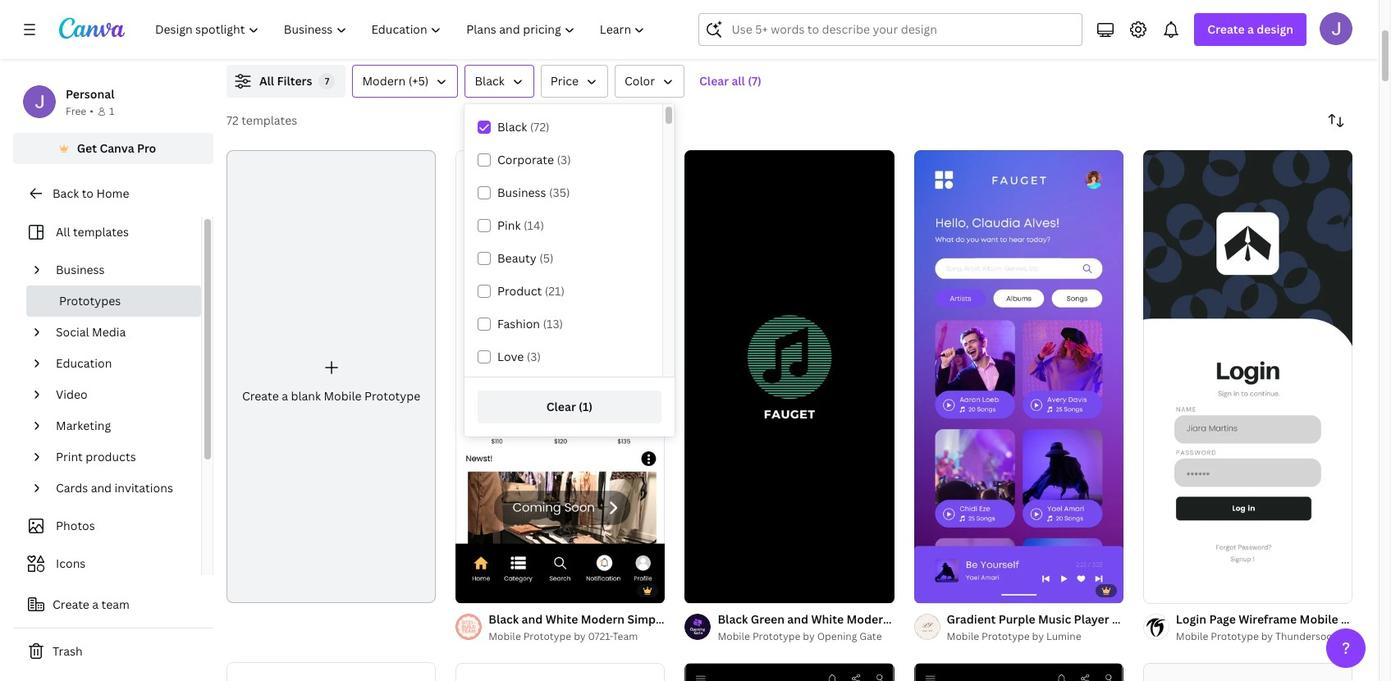 Task type: locate. For each thing, give the bounding box(es) containing it.
business
[[498, 185, 546, 200], [56, 262, 105, 278]]

login page wireframe mobile ui prototype image
[[1144, 150, 1353, 603]]

1 horizontal spatial create
[[242, 388, 279, 404]]

color button
[[615, 65, 685, 98]]

print products
[[56, 449, 136, 465]]

gradient purple music player mobile modern prototype mobile prototype by lumine
[[947, 611, 1257, 643]]

business (35)
[[498, 185, 570, 200]]

marketing
[[56, 418, 111, 433]]

get
[[77, 140, 97, 156]]

create left design
[[1208, 21, 1245, 37]]

(7)
[[748, 73, 762, 89]]

0 horizontal spatial modern
[[362, 73, 406, 89]]

(3) for corporate (3)
[[557, 152, 571, 167]]

a
[[1248, 21, 1254, 37], [282, 388, 288, 404], [92, 597, 99, 612]]

top level navigation element
[[144, 13, 660, 46]]

2 by from the left
[[803, 630, 815, 643]]

(13)
[[543, 316, 563, 332]]

jacob simon image
[[1320, 12, 1353, 45]]

all
[[259, 73, 274, 89], [56, 224, 70, 240]]

clear for clear all (7)
[[700, 73, 729, 89]]

0 horizontal spatial create
[[53, 597, 89, 612]]

create left blank
[[242, 388, 279, 404]]

pink
[[498, 218, 521, 233]]

mobile
[[324, 388, 362, 404], [1112, 611, 1151, 627], [1300, 611, 1339, 627], [489, 630, 521, 643], [718, 630, 750, 643], [947, 630, 980, 643], [1176, 630, 1209, 643]]

0 vertical spatial all
[[259, 73, 274, 89]]

1 horizontal spatial all
[[259, 73, 274, 89]]

team
[[613, 630, 638, 643]]

1 vertical spatial black
[[498, 119, 527, 135]]

templates down back to home
[[73, 224, 129, 240]]

a left design
[[1248, 21, 1254, 37]]

by down wireframe
[[1262, 630, 1274, 643]]

create down icons
[[53, 597, 89, 612]]

(35)
[[549, 185, 570, 200]]

(3) up (35)
[[557, 152, 571, 167]]

login
[[1176, 611, 1207, 627]]

clear left (1)
[[547, 399, 576, 415]]

2 vertical spatial a
[[92, 597, 99, 612]]

1 vertical spatial all
[[56, 224, 70, 240]]

Search search field
[[732, 14, 1073, 45]]

create a blank mobile prototype
[[242, 388, 421, 404]]

business up the prototypes
[[56, 262, 105, 278]]

1 vertical spatial business
[[56, 262, 105, 278]]

create for create a blank mobile prototype
[[242, 388, 279, 404]]

post categories, popular post, gallery, & weather screens mobile prototype image
[[456, 663, 665, 681]]

all templates link
[[23, 217, 191, 248]]

prototypes
[[59, 293, 121, 309]]

0 vertical spatial 1
[[109, 104, 114, 118]]

0 horizontal spatial (3)
[[527, 349, 541, 365]]

0 vertical spatial modern
[[362, 73, 406, 89]]

modern left page
[[1154, 611, 1198, 627]]

clear for clear (1)
[[547, 399, 576, 415]]

a inside dropdown button
[[1248, 21, 1254, 37]]

color
[[625, 73, 655, 89]]

all left 'filters'
[[259, 73, 274, 89]]

1 horizontal spatial clear
[[700, 73, 729, 89]]

home
[[96, 186, 129, 201]]

media
[[92, 324, 126, 340]]

product
[[498, 283, 542, 299]]

all for all templates
[[56, 224, 70, 240]]

purple
[[999, 611, 1036, 627]]

modern (+5)
[[362, 73, 429, 89]]

1 vertical spatial modern
[[1154, 611, 1198, 627]]

price
[[551, 73, 579, 89]]

blank
[[291, 388, 321, 404]]

clear (1)
[[547, 399, 593, 415]]

1 vertical spatial create
[[242, 388, 279, 404]]

(5)
[[540, 250, 554, 266]]

1 right •
[[109, 104, 114, 118]]

social
[[56, 324, 89, 340]]

black inside "button"
[[475, 73, 505, 89]]

print products link
[[49, 442, 191, 473]]

by
[[574, 630, 586, 643], [803, 630, 815, 643], [1032, 630, 1044, 643], [1262, 630, 1274, 643]]

opening
[[817, 630, 857, 643]]

1 left of
[[926, 584, 931, 596]]

clear
[[700, 73, 729, 89], [547, 399, 576, 415]]

1 horizontal spatial 1
[[926, 584, 931, 596]]

0 vertical spatial a
[[1248, 21, 1254, 37]]

black green and white modern music login page wireframe mobile prototype image
[[685, 150, 895, 603]]

1 for 1 of 2
[[926, 584, 931, 596]]

clear inside the 'clear (1)' button
[[547, 399, 576, 415]]

a left blank
[[282, 388, 288, 404]]

beauty
[[498, 250, 537, 266]]

1 horizontal spatial templates
[[242, 112, 297, 128]]

0 horizontal spatial clear
[[547, 399, 576, 415]]

mobile down the gradient
[[947, 630, 980, 643]]

0 horizontal spatial templates
[[73, 224, 129, 240]]

clear left all on the right
[[700, 73, 729, 89]]

0 vertical spatial (3)
[[557, 152, 571, 167]]

gate
[[860, 630, 882, 643]]

thundersoother
[[1276, 630, 1353, 643]]

0 vertical spatial create
[[1208, 21, 1245, 37]]

(3)
[[557, 152, 571, 167], [527, 349, 541, 365]]

(+5)
[[409, 73, 429, 89]]

a left team
[[92, 597, 99, 612]]

1 vertical spatial a
[[282, 388, 288, 404]]

modern
[[362, 73, 406, 89], [1154, 611, 1198, 627]]

login page wireframe mobile ui protot link
[[1176, 611, 1392, 629]]

(14)
[[524, 218, 544, 233]]

(21)
[[545, 283, 565, 299]]

cards and invitations link
[[49, 473, 191, 504]]

pro
[[137, 140, 156, 156]]

cards
[[56, 480, 88, 496]]

7
[[325, 75, 329, 87]]

1 horizontal spatial a
[[282, 388, 288, 404]]

corporate
[[498, 152, 554, 167]]

a inside button
[[92, 597, 99, 612]]

1 vertical spatial clear
[[547, 399, 576, 415]]

0 vertical spatial black
[[475, 73, 505, 89]]

business for business (35)
[[498, 185, 546, 200]]

1 horizontal spatial (3)
[[557, 152, 571, 167]]

0 horizontal spatial business
[[56, 262, 105, 278]]

modern left (+5) on the left of the page
[[362, 73, 406, 89]]

create a blank mobile prototype link
[[227, 150, 436, 604]]

0 vertical spatial business
[[498, 185, 546, 200]]

2 horizontal spatial a
[[1248, 21, 1254, 37]]

and
[[91, 480, 112, 496]]

0721-
[[588, 630, 613, 643]]

by down music
[[1032, 630, 1044, 643]]

create inside button
[[53, 597, 89, 612]]

prototype inside login page wireframe mobile ui protot mobile prototype by thundersoother
[[1211, 630, 1259, 643]]

1 vertical spatial (3)
[[527, 349, 541, 365]]

3 by from the left
[[1032, 630, 1044, 643]]

1 vertical spatial 1
[[926, 584, 931, 596]]

create for create a design
[[1208, 21, 1245, 37]]

4 by from the left
[[1262, 630, 1274, 643]]

mobile prototype templates image
[[1003, 0, 1353, 45]]

clear inside clear all (7) button
[[700, 73, 729, 89]]

ui
[[1341, 611, 1354, 627]]

black left (72)
[[498, 119, 527, 135]]

(72)
[[530, 119, 550, 135]]

mobile up post categories, popular post, gallery, & weather screens mobile prototype image
[[489, 630, 521, 643]]

2 horizontal spatial create
[[1208, 21, 1245, 37]]

1 for 1
[[109, 104, 114, 118]]

mobile down login
[[1176, 630, 1209, 643]]

(3) right love
[[527, 349, 541, 365]]

0 horizontal spatial all
[[56, 224, 70, 240]]

0 horizontal spatial 1
[[109, 104, 114, 118]]

business up pink (14)
[[498, 185, 546, 200]]

get canva pro
[[77, 140, 156, 156]]

2 vertical spatial create
[[53, 597, 89, 612]]

1 vertical spatial templates
[[73, 224, 129, 240]]

all for all filters
[[259, 73, 274, 89]]

price button
[[541, 65, 608, 98]]

1 horizontal spatial modern
[[1154, 611, 1198, 627]]

black up black (72)
[[475, 73, 505, 89]]

create a team button
[[13, 589, 213, 622]]

by left the 0721-
[[574, 630, 586, 643]]

1 horizontal spatial business
[[498, 185, 546, 200]]

black and white modern simple fashion product mobile prototype image
[[456, 150, 665, 603]]

photos
[[56, 518, 95, 534]]

by left opening
[[803, 630, 815, 643]]

0 vertical spatial clear
[[700, 73, 729, 89]]

create inside dropdown button
[[1208, 21, 1245, 37]]

corporate (3)
[[498, 152, 571, 167]]

0 horizontal spatial a
[[92, 597, 99, 612]]

0 vertical spatial templates
[[242, 112, 297, 128]]

all down back
[[56, 224, 70, 240]]

None search field
[[699, 13, 1083, 46]]

2
[[944, 584, 949, 596]]

a for team
[[92, 597, 99, 612]]

templates right 72
[[242, 112, 297, 128]]

product (21)
[[498, 283, 565, 299]]



Task type: vqa. For each thing, say whether or not it's contained in the screenshot.


Task type: describe. For each thing, give the bounding box(es) containing it.
icons link
[[23, 548, 191, 580]]

simple lined black map page wireframe mobile ui prototype image
[[685, 663, 895, 681]]

mobile prototype by 0721-team
[[489, 630, 638, 643]]

gradient purple music player mobile modern prototype link
[[947, 611, 1257, 629]]

by inside the gradient purple music player mobile modern prototype mobile prototype by lumine
[[1032, 630, 1044, 643]]

mobile up thundersoother
[[1300, 611, 1339, 627]]

templates for all templates
[[73, 224, 129, 240]]

social media link
[[49, 317, 191, 348]]

•
[[90, 104, 94, 118]]

icons
[[56, 556, 86, 571]]

get canva pro button
[[13, 133, 213, 164]]

a for blank
[[282, 388, 288, 404]]

team
[[101, 597, 130, 612]]

create a blank mobile prototype element
[[227, 150, 436, 604]]

72
[[227, 112, 239, 128]]

1 by from the left
[[574, 630, 586, 643]]

clear all (7) button
[[691, 65, 770, 98]]

education
[[56, 356, 112, 371]]

clear all (7)
[[700, 73, 762, 89]]

back to home
[[53, 186, 129, 201]]

pink (14)
[[498, 218, 544, 233]]

photos link
[[23, 511, 191, 542]]

all
[[732, 73, 745, 89]]

lumine
[[1047, 630, 1082, 643]]

7 filter options selected element
[[319, 73, 335, 89]]

mobile prototype by 0721-team link
[[489, 629, 665, 645]]

cards and invitations
[[56, 480, 173, 496]]

fashion
[[498, 316, 540, 332]]

mobile prototype by opening gate
[[718, 630, 882, 643]]

love (3)
[[498, 349, 541, 365]]

prototype inside mobile prototype by opening gate link
[[753, 630, 801, 643]]

back
[[53, 186, 79, 201]]

1 of 2
[[926, 584, 949, 596]]

black for black (72)
[[498, 119, 527, 135]]

design
[[1257, 21, 1294, 37]]

create a design
[[1208, 21, 1294, 37]]

1 of 2 link
[[914, 150, 1124, 603]]

black for black
[[475, 73, 505, 89]]

by inside login page wireframe mobile ui protot mobile prototype by thundersoother
[[1262, 630, 1274, 643]]

(3) for love (3)
[[527, 349, 541, 365]]

Sort by button
[[1320, 104, 1353, 137]]

a for design
[[1248, 21, 1254, 37]]

page
[[1210, 611, 1236, 627]]

(1)
[[579, 399, 593, 415]]

print
[[56, 449, 83, 465]]

business for business
[[56, 262, 105, 278]]

mobile right "player"
[[1112, 611, 1151, 627]]

video link
[[49, 379, 191, 411]]

mobile prototype by opening gate link
[[718, 629, 895, 645]]

business link
[[49, 255, 191, 286]]

free •
[[66, 104, 94, 118]]

purple profile & post screens social media minimalist mobile prototype image
[[227, 663, 436, 681]]

beauty (5)
[[498, 250, 554, 266]]

trash link
[[13, 635, 213, 668]]

marketing link
[[49, 411, 191, 442]]

all filters
[[259, 73, 312, 89]]

wireframe
[[1239, 611, 1297, 627]]

mobile prototype by lumine link
[[947, 629, 1124, 645]]

create a design button
[[1195, 13, 1307, 46]]

social media
[[56, 324, 126, 340]]

education link
[[49, 348, 191, 379]]

simple lined black landing page wireframe mobile ui prototype image
[[914, 663, 1124, 681]]

love
[[498, 349, 524, 365]]

canva
[[100, 140, 134, 156]]

gradient
[[947, 611, 996, 627]]

black (72)
[[498, 119, 550, 135]]

72 templates
[[227, 112, 297, 128]]

login page wireframe mobile ui protot mobile prototype by thundersoother
[[1176, 611, 1392, 643]]

clear (1) button
[[478, 391, 662, 424]]

all templates
[[56, 224, 129, 240]]

modern inside the gradient purple music player mobile modern prototype mobile prototype by lumine
[[1154, 611, 1198, 627]]

black button
[[465, 65, 534, 98]]

modern inside modern (+5) button
[[362, 73, 406, 89]]

prototype inside create a blank mobile prototype element
[[365, 388, 421, 404]]

of
[[933, 584, 942, 596]]

purple illustrated home, dashboard, upgrade premium, and join classroom screens minimalist mobile prototype image
[[1144, 663, 1353, 681]]

free
[[66, 104, 86, 118]]

music
[[1039, 611, 1072, 627]]

prototype inside mobile prototype by 0721-team link
[[524, 630, 572, 643]]

modern (+5) button
[[353, 65, 458, 98]]

mobile right blank
[[324, 388, 362, 404]]

mobile up simple lined black map page wireframe mobile ui prototype image
[[718, 630, 750, 643]]

to
[[82, 186, 94, 201]]

protot
[[1356, 611, 1392, 627]]

trash
[[53, 644, 83, 659]]

gradient purple music player mobile modern prototype image
[[914, 150, 1124, 603]]

create for create a team
[[53, 597, 89, 612]]

personal
[[66, 86, 114, 102]]

create a team
[[53, 597, 130, 612]]

mobile prototype by thundersoother link
[[1176, 629, 1353, 645]]

player
[[1074, 611, 1110, 627]]

video
[[56, 387, 88, 402]]

templates for 72 templates
[[242, 112, 297, 128]]



